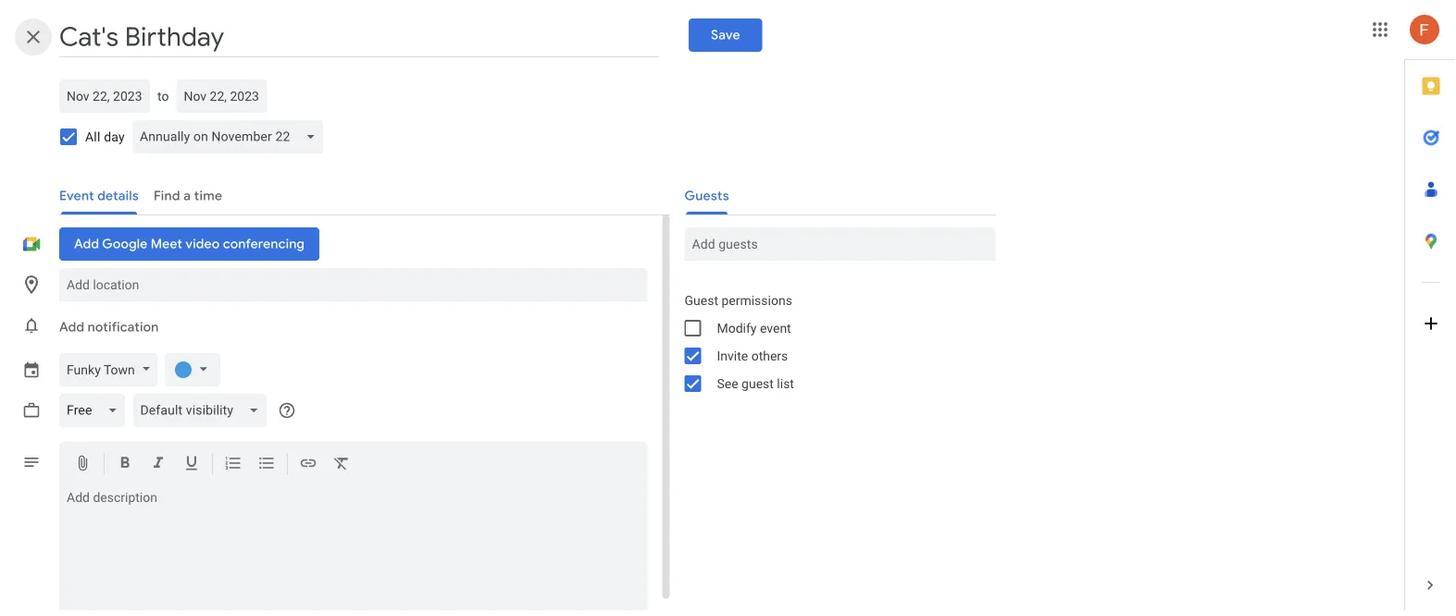 Task type: vqa. For each thing, say whether or not it's contained in the screenshot.
Formatting options toolbar
yes



Task type: locate. For each thing, give the bounding box(es) containing it.
save
[[711, 27, 740, 44]]

group
[[670, 287, 996, 398]]

Title text field
[[59, 17, 659, 57]]

formatting options toolbar
[[59, 442, 648, 487]]

event
[[760, 321, 791, 336]]

tab list
[[1405, 60, 1456, 560]]

guest
[[685, 293, 718, 308]]

all day
[[85, 129, 125, 144]]

bold image
[[116, 455, 134, 476]]

guest
[[742, 376, 774, 392]]

add
[[59, 319, 84, 336]]

add notification button
[[52, 305, 166, 350]]

Description text field
[[59, 491, 648, 612]]

list
[[777, 376, 794, 392]]

Start date text field
[[67, 85, 143, 107]]

to
[[157, 88, 169, 104]]

funky
[[67, 362, 101, 378]]

group containing guest permissions
[[670, 287, 996, 398]]

numbered list image
[[224, 455, 243, 476]]

invite
[[717, 349, 748, 364]]

remove formatting image
[[332, 455, 351, 476]]

End date text field
[[184, 85, 260, 107]]

see guest list
[[717, 376, 794, 392]]

None field
[[132, 120, 331, 154], [59, 394, 133, 428], [133, 394, 274, 428], [132, 120, 331, 154], [59, 394, 133, 428], [133, 394, 274, 428]]

save button
[[689, 19, 762, 52]]



Task type: describe. For each thing, give the bounding box(es) containing it.
see
[[717, 376, 738, 392]]

permissions
[[721, 293, 792, 308]]

underline image
[[182, 455, 201, 476]]

others
[[751, 349, 788, 364]]

italic image
[[149, 455, 168, 476]]

day
[[104, 129, 125, 144]]

insert link image
[[299, 455, 318, 476]]

modify event
[[717, 321, 791, 336]]

Guests text field
[[692, 228, 988, 261]]

bulleted list image
[[257, 455, 276, 476]]

Location text field
[[67, 268, 640, 302]]

all
[[85, 129, 100, 144]]

add notification
[[59, 319, 159, 336]]

guest permissions
[[685, 293, 792, 308]]

invite others
[[717, 349, 788, 364]]

modify
[[717, 321, 757, 336]]

town
[[104, 362, 135, 378]]

funky town
[[67, 362, 135, 378]]

notification
[[88, 319, 159, 336]]



